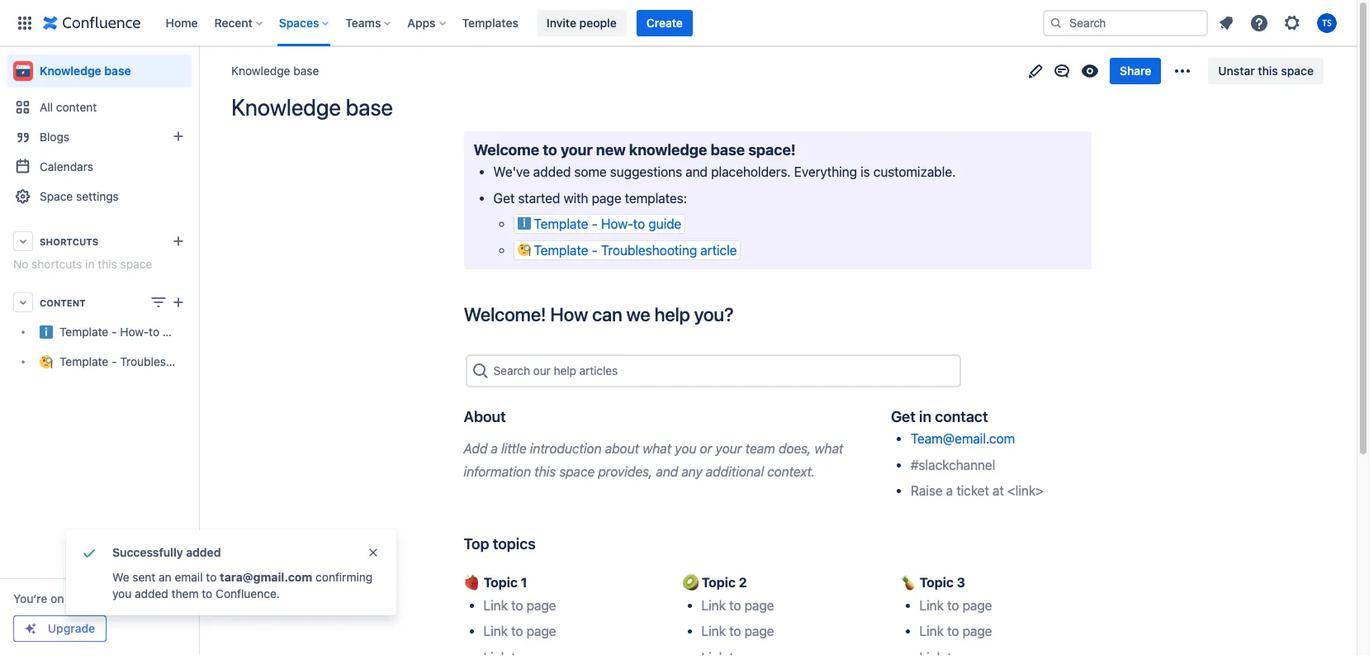 Task type: locate. For each thing, give the bounding box(es) containing it.
topic for topic 3
[[920, 575, 954, 590]]

template - how-to guide inside button
[[534, 217, 682, 231]]

to
[[543, 140, 557, 159], [633, 217, 645, 231], [149, 325, 159, 339], [206, 570, 217, 584], [202, 587, 213, 601], [511, 598, 523, 613], [729, 598, 741, 613], [948, 598, 959, 613], [511, 624, 523, 639], [729, 624, 741, 639], [948, 624, 959, 639]]

1 horizontal spatial get
[[891, 407, 916, 425]]

help right "we"
[[655, 303, 690, 326]]

-
[[592, 217, 598, 231], [592, 243, 598, 257], [112, 325, 117, 339], [112, 355, 117, 369]]

template down template - how-to guide button
[[534, 243, 589, 257]]

this down shortcuts dropdown button at left
[[98, 257, 117, 271]]

in inside space element
[[85, 257, 95, 271]]

link
[[484, 598, 508, 613], [702, 598, 726, 613], [920, 598, 944, 613], [484, 624, 508, 639], [702, 624, 726, 639], [920, 624, 944, 639]]

2 vertical spatial this
[[535, 464, 556, 479]]

what right about
[[643, 441, 672, 456]]

in left contact
[[919, 407, 932, 425]]

added up we sent an email to tara@gmail.com
[[186, 545, 221, 559]]

0 vertical spatial you
[[675, 441, 697, 456]]

and left any
[[656, 464, 678, 479]]

1 horizontal spatial knowledge base link
[[231, 63, 319, 79]]

0 horizontal spatial topic
[[484, 575, 518, 590]]

guide inside space element
[[163, 325, 192, 339]]

confluence image
[[43, 13, 141, 33], [43, 13, 141, 33]]

how- inside template - how-to guide button
[[601, 217, 633, 231]]

help right our
[[554, 363, 576, 377]]

your right or
[[716, 441, 742, 456]]

0 vertical spatial space
[[1282, 64, 1314, 78]]

template - troubleshooting article button
[[513, 240, 741, 260]]

to inside space element
[[149, 325, 159, 339]]

0 horizontal spatial you
[[112, 587, 132, 601]]

raise a ticket at <link>
[[911, 483, 1044, 498]]

how- up template - troubleshooting article button
[[601, 217, 633, 231]]

a right raise on the right bottom of the page
[[946, 483, 953, 498]]

2 horizontal spatial this
[[1258, 64, 1279, 78]]

2
[[739, 575, 747, 590]]

everything
[[794, 165, 857, 180]]

how-
[[601, 217, 633, 231], [120, 325, 149, 339]]

content
[[56, 100, 97, 114]]

1
[[521, 575, 527, 590]]

2 horizontal spatial added
[[533, 165, 571, 180]]

you're on the free plan
[[13, 591, 138, 606]]

added down sent
[[135, 587, 168, 601]]

template - how-to guide
[[534, 217, 682, 231], [59, 325, 192, 339]]

is
[[861, 165, 870, 180]]

- up template - troubleshooting article link
[[112, 325, 117, 339]]

a
[[491, 441, 498, 456], [946, 483, 953, 498]]

1 vertical spatial in
[[919, 407, 932, 425]]

top topics
[[464, 534, 536, 553]]

1 vertical spatial help
[[554, 363, 576, 377]]

0 vertical spatial and
[[686, 165, 708, 180]]

1 vertical spatial and
[[656, 464, 678, 479]]

1 horizontal spatial template - how-to guide
[[534, 217, 682, 231]]

sent
[[132, 570, 156, 584]]

template - troubleshooting article for template - troubleshooting article link
[[59, 355, 243, 369]]

template - how-to guide for template - how-to guide button
[[534, 217, 682, 231]]

template - troubleshooting article inside space element
[[59, 355, 243, 369]]

page
[[592, 191, 622, 206], [527, 598, 556, 613], [745, 598, 774, 613], [963, 598, 993, 613], [527, 624, 556, 639], [745, 624, 774, 639], [963, 624, 993, 639]]

get left contact
[[891, 407, 916, 425]]

upgrade
[[48, 621, 95, 635]]

template - troubleshooting article
[[534, 243, 737, 257], [59, 355, 243, 369]]

1 horizontal spatial this
[[535, 464, 556, 479]]

share button
[[1110, 58, 1162, 84]]

your
[[561, 140, 593, 159], [716, 441, 742, 456]]

2 horizontal spatial space
[[1282, 64, 1314, 78]]

space down introduction
[[559, 464, 595, 479]]

2 vertical spatial space
[[559, 464, 595, 479]]

how- up template - troubleshooting article link
[[120, 325, 149, 339]]

get in contact
[[891, 407, 988, 425]]

this inside unstar this space button
[[1258, 64, 1279, 78]]

:information_source: image
[[518, 217, 531, 230], [518, 217, 531, 230]]

2 topic from the left
[[702, 575, 736, 590]]

a right add
[[491, 441, 498, 456]]

guide for template - how-to guide link
[[163, 325, 192, 339]]

guide down templates:
[[649, 217, 682, 231]]

in
[[85, 257, 95, 271], [919, 407, 932, 425]]

tara@gmail.com
[[220, 570, 313, 584]]

template for template - troubleshooting article button
[[534, 243, 589, 257]]

customizable.
[[874, 165, 956, 180]]

- inside template - how-to guide link
[[112, 325, 117, 339]]

copy image
[[794, 140, 814, 159], [732, 304, 752, 324], [504, 406, 524, 426], [987, 406, 1007, 426]]

you inside "add a little introduction about what you or your team does, what information this space provides, and any additional context."
[[675, 441, 697, 456]]

guide down create a page icon
[[163, 325, 192, 339]]

topic left 1
[[484, 575, 518, 590]]

apps button
[[403, 9, 452, 36]]

0 horizontal spatial guide
[[163, 325, 192, 339]]

template - how-to guide down get started with page templates:
[[534, 217, 682, 231]]

change view image
[[149, 292, 169, 312]]

knowledge
[[40, 64, 101, 78], [231, 64, 290, 78], [231, 93, 341, 121]]

0 vertical spatial template - troubleshooting article
[[534, 243, 737, 257]]

- for template - how-to guide link
[[112, 325, 117, 339]]

0 vertical spatial added
[[533, 165, 571, 180]]

help icon image
[[1250, 13, 1270, 33]]

1 horizontal spatial guide
[[649, 217, 682, 231]]

your profile and preferences image
[[1318, 13, 1337, 33]]

your up some
[[561, 140, 593, 159]]

spaces button
[[274, 9, 336, 36]]

added
[[533, 165, 571, 180], [186, 545, 221, 559], [135, 587, 168, 601]]

- inside template - troubleshooting article link
[[112, 355, 117, 369]]

0 vertical spatial a
[[491, 441, 498, 456]]

1 vertical spatial how-
[[120, 325, 149, 339]]

0 horizontal spatial help
[[554, 363, 576, 377]]

0 vertical spatial in
[[85, 257, 95, 271]]

search image
[[1050, 16, 1063, 29]]

1 horizontal spatial space
[[559, 464, 595, 479]]

1 horizontal spatial a
[[946, 483, 953, 498]]

top
[[464, 534, 489, 553]]

article for template - troubleshooting article button
[[701, 243, 737, 257]]

- down template - how-to guide link
[[112, 355, 117, 369]]

1 vertical spatial template - how-to guide
[[59, 325, 192, 339]]

1 vertical spatial article
[[210, 355, 243, 369]]

all content
[[40, 100, 97, 114]]

1 vertical spatial added
[[186, 545, 221, 559]]

1 horizontal spatial what
[[815, 441, 844, 456]]

template down content dropdown button at the left
[[59, 325, 108, 339]]

and down knowledge
[[686, 165, 708, 180]]

2 vertical spatial added
[[135, 587, 168, 601]]

tree
[[7, 317, 243, 377]]

troubleshooting down templates:
[[601, 243, 697, 257]]

this
[[1258, 64, 1279, 78], [98, 257, 117, 271], [535, 464, 556, 479]]

we
[[112, 570, 129, 584]]

new
[[596, 140, 626, 159]]

- down template - how-to guide button
[[592, 243, 598, 257]]

template - troubleshooting article down template - how-to guide button
[[534, 243, 737, 257]]

1 horizontal spatial how-
[[601, 217, 633, 231]]

banner
[[0, 0, 1357, 46]]

0 horizontal spatial this
[[98, 257, 117, 271]]

confirming
[[316, 570, 373, 584]]

ticket
[[957, 483, 990, 498]]

0 horizontal spatial added
[[135, 587, 168, 601]]

in down shortcuts dropdown button at left
[[85, 257, 95, 271]]

0 horizontal spatial your
[[561, 140, 593, 159]]

guide inside button
[[649, 217, 682, 231]]

knowledge base link
[[7, 55, 192, 88], [231, 63, 319, 79]]

with
[[564, 191, 589, 206]]

them
[[172, 587, 199, 601]]

create a page image
[[169, 292, 188, 312]]

1 horizontal spatial help
[[655, 303, 690, 326]]

copy image for about
[[504, 406, 524, 426]]

magnifying glass image
[[470, 361, 490, 381]]

you down the we
[[112, 587, 132, 601]]

1 horizontal spatial template - troubleshooting article
[[534, 243, 737, 257]]

recent
[[214, 15, 253, 29]]

1 vertical spatial a
[[946, 483, 953, 498]]

0 vertical spatial article
[[701, 243, 737, 257]]

topic for topic 1
[[484, 575, 518, 590]]

troubleshooting inside button
[[601, 243, 697, 257]]

troubleshooting for template - troubleshooting article button
[[601, 243, 697, 257]]

search our help articles
[[494, 363, 618, 377]]

article inside template - troubleshooting article link
[[210, 355, 243, 369]]

global element
[[10, 0, 1040, 46]]

1 horizontal spatial and
[[686, 165, 708, 180]]

create
[[647, 15, 683, 29]]

template - troubleshooting article inside button
[[534, 243, 737, 257]]

0 horizontal spatial what
[[643, 441, 672, 456]]

0 horizontal spatial and
[[656, 464, 678, 479]]

0 vertical spatial guide
[[649, 217, 682, 231]]

unstar
[[1219, 64, 1255, 78]]

0 horizontal spatial a
[[491, 441, 498, 456]]

template - troubleshooting article down template - how-to guide link
[[59, 355, 243, 369]]

troubleshooting
[[601, 243, 697, 257], [120, 355, 206, 369]]

article
[[701, 243, 737, 257], [210, 355, 243, 369]]

create link
[[637, 9, 693, 36]]

this right unstar
[[1258, 64, 1279, 78]]

- for template - how-to guide button
[[592, 217, 598, 231]]

1 vertical spatial get
[[891, 407, 916, 425]]

0 vertical spatial this
[[1258, 64, 1279, 78]]

this down introduction
[[535, 464, 556, 479]]

template for template - troubleshooting article link
[[59, 355, 108, 369]]

1 vertical spatial guide
[[163, 325, 192, 339]]

welcome
[[474, 140, 540, 159]]

shortcuts button
[[7, 226, 192, 256]]

create a blog image
[[169, 126, 188, 146]]

1 horizontal spatial you
[[675, 441, 697, 456]]

tree containing template - how-to guide
[[7, 317, 243, 377]]

collapse sidebar image
[[180, 55, 216, 88]]

added up started
[[533, 165, 571, 180]]

0 horizontal spatial article
[[210, 355, 243, 369]]

team@email.com
[[911, 431, 1015, 446]]

1 horizontal spatial troubleshooting
[[601, 243, 697, 257]]

troubleshooting down change view "image"
[[120, 355, 206, 369]]

template down 'with'
[[534, 217, 589, 231]]

1 vertical spatial you
[[112, 587, 132, 601]]

template down template - how-to guide link
[[59, 355, 108, 369]]

upgrade button
[[14, 616, 106, 641]]

space settings link
[[7, 182, 192, 211]]

0 horizontal spatial template - troubleshooting article
[[59, 355, 243, 369]]

0 vertical spatial troubleshooting
[[601, 243, 697, 257]]

1 vertical spatial troubleshooting
[[120, 355, 206, 369]]

troubleshooting inside tree
[[120, 355, 206, 369]]

knowledge base link up all content link
[[7, 55, 192, 88]]

template - how-to guide inside tree
[[59, 325, 192, 339]]

None text field
[[494, 361, 497, 381]]

article inside template - troubleshooting article button
[[701, 243, 737, 257]]

stop watching image
[[1081, 61, 1100, 81]]

template - how-to guide button
[[513, 214, 686, 234]]

topic left 2
[[702, 575, 736, 590]]

template
[[534, 217, 589, 231], [534, 243, 589, 257], [59, 325, 108, 339], [59, 355, 108, 369]]

3 topic from the left
[[920, 575, 954, 590]]

1 vertical spatial template - troubleshooting article
[[59, 355, 243, 369]]

template for template - how-to guide button
[[534, 217, 589, 231]]

2 horizontal spatial topic
[[920, 575, 954, 590]]

- inside template - how-to guide button
[[592, 217, 598, 231]]

0 horizontal spatial space
[[120, 257, 152, 271]]

search
[[494, 363, 530, 377]]

space!
[[748, 140, 796, 159]]

1 horizontal spatial your
[[716, 441, 742, 456]]

- down get started with page templates:
[[592, 217, 598, 231]]

1 horizontal spatial topic
[[702, 575, 736, 590]]

some
[[574, 165, 607, 180]]

- for template - troubleshooting article link
[[112, 355, 117, 369]]

0 vertical spatial get
[[494, 191, 515, 206]]

topic left 3
[[920, 575, 954, 590]]

<link>
[[1008, 483, 1044, 498]]

a inside "add a little introduction about what you or your team does, what information this space provides, and any additional context."
[[491, 441, 498, 456]]

template - how-to guide up template - troubleshooting article link
[[59, 325, 192, 339]]

confluence.
[[216, 587, 280, 601]]

contact
[[935, 407, 988, 425]]

1 vertical spatial your
[[716, 441, 742, 456]]

0 horizontal spatial in
[[85, 257, 95, 271]]

how- for template - how-to guide link
[[120, 325, 149, 339]]

knowledge base link down spaces
[[231, 63, 319, 79]]

base
[[104, 64, 131, 78], [294, 64, 319, 78], [346, 93, 393, 121], [711, 140, 745, 159]]

a for raise
[[946, 483, 953, 498]]

what right 'does,'
[[815, 441, 844, 456]]

knowledge base inside space element
[[40, 64, 131, 78]]

0 horizontal spatial get
[[494, 191, 515, 206]]

0 vertical spatial help
[[655, 303, 690, 326]]

how- inside template - how-to guide link
[[120, 325, 149, 339]]

add shortcut image
[[169, 231, 188, 251]]

space down settings icon
[[1282, 64, 1314, 78]]

plan
[[115, 591, 138, 606]]

0 vertical spatial how-
[[601, 217, 633, 231]]

edit this page image
[[1026, 61, 1046, 81]]

0 horizontal spatial template - how-to guide
[[59, 325, 192, 339]]

your inside "add a little introduction about what you or your team does, what information this space provides, and any additional context."
[[716, 441, 742, 456]]

article for template - troubleshooting article link
[[210, 355, 243, 369]]

0 horizontal spatial knowledge base link
[[7, 55, 192, 88]]

1 horizontal spatial article
[[701, 243, 737, 257]]

get down we've in the left of the page
[[494, 191, 515, 206]]

1 horizontal spatial added
[[186, 545, 221, 559]]

:face_with_monocle: image
[[518, 243, 531, 256], [518, 243, 531, 256]]

1 topic from the left
[[484, 575, 518, 590]]

suggestions
[[610, 165, 682, 180]]

0 horizontal spatial how-
[[120, 325, 149, 339]]

0 horizontal spatial troubleshooting
[[120, 355, 206, 369]]

you left or
[[675, 441, 697, 456]]

you inside confirming you added them to confluence.
[[112, 587, 132, 601]]

space down shortcuts dropdown button at left
[[120, 257, 152, 271]]

home
[[166, 15, 198, 29]]

0 vertical spatial template - how-to guide
[[534, 217, 682, 231]]

- inside template - troubleshooting article button
[[592, 243, 598, 257]]

1 vertical spatial this
[[98, 257, 117, 271]]



Task type: describe. For each thing, give the bounding box(es) containing it.
this inside space element
[[98, 257, 117, 271]]

welcome! how can we help you?
[[464, 303, 734, 326]]

knowledge base link for welcome! how can we help you?
[[231, 63, 319, 79]]

space inside "add a little introduction about what you or your team does, what information this space provides, and any additional context."
[[559, 464, 595, 479]]

invite
[[547, 15, 577, 29]]

about
[[464, 407, 506, 425]]

🥝
[[682, 575, 698, 590]]

you're
[[13, 591, 47, 606]]

base inside space element
[[104, 64, 131, 78]]

on
[[50, 591, 64, 606]]

🍓 topic 1
[[464, 575, 527, 590]]

shortcuts
[[32, 257, 82, 271]]

you?
[[694, 303, 734, 326]]

template - troubleshooting article link
[[7, 347, 243, 377]]

little
[[501, 441, 527, 456]]

we
[[627, 303, 651, 326]]

content button
[[7, 287, 192, 317]]

success image
[[79, 543, 99, 563]]

2 what from the left
[[815, 441, 844, 456]]

placeholders.
[[711, 165, 791, 180]]

1 vertical spatial space
[[120, 257, 152, 271]]

we've
[[494, 165, 530, 180]]

appswitcher icon image
[[15, 13, 35, 33]]

space settings
[[40, 189, 119, 203]]

troubleshooting for template - troubleshooting article link
[[120, 355, 206, 369]]

topics
[[493, 534, 536, 553]]

add
[[464, 441, 488, 456]]

all content link
[[7, 93, 192, 122]]

template for template - how-to guide link
[[59, 325, 108, 339]]

templates
[[462, 15, 519, 29]]

raise
[[911, 483, 943, 498]]

guide for template - how-to guide button
[[649, 217, 682, 231]]

no
[[13, 257, 28, 271]]

team
[[746, 441, 775, 456]]

knowledge inside space element
[[40, 64, 101, 78]]

can
[[592, 303, 623, 326]]

a for add
[[491, 441, 498, 456]]

0 vertical spatial your
[[561, 140, 593, 159]]

knowledge base link for no shortcuts in this space
[[7, 55, 192, 88]]

space element
[[0, 46, 243, 655]]

unstar this space
[[1219, 64, 1314, 78]]

started
[[518, 191, 560, 206]]

to inside confirming you added them to confluence.
[[202, 587, 213, 601]]

more actions image
[[1173, 61, 1193, 81]]

additional
[[706, 464, 764, 479]]

banner containing home
[[0, 0, 1357, 46]]

our
[[533, 363, 551, 377]]

notification icon image
[[1217, 13, 1237, 33]]

added for successfully
[[186, 545, 221, 559]]

1 horizontal spatial in
[[919, 407, 932, 425]]

content
[[40, 297, 86, 308]]

premium image
[[24, 622, 37, 635]]

copy image
[[534, 534, 554, 553]]

copy image for welcome! how can we help you?
[[732, 304, 752, 324]]

space inside button
[[1282, 64, 1314, 78]]

share
[[1120, 64, 1152, 78]]

we've added some suggestions and placeholders. everything is customizable.
[[494, 165, 956, 180]]

all
[[40, 100, 53, 114]]

unstar this space button
[[1209, 58, 1324, 84]]

knowledge
[[629, 140, 707, 159]]

teams
[[346, 15, 381, 29]]

welcome to your new knowledge base space!
[[474, 140, 796, 159]]

templates link
[[457, 9, 524, 36]]

settings icon image
[[1283, 13, 1303, 33]]

🍍
[[900, 575, 916, 590]]

get for get started with page templates:
[[494, 191, 515, 206]]

calendars
[[40, 159, 93, 173]]

Search field
[[1043, 9, 1209, 36]]

templates:
[[625, 191, 687, 206]]

🍍 topic 3
[[900, 575, 966, 590]]

email
[[175, 570, 203, 584]]

free
[[88, 591, 112, 606]]

any
[[682, 464, 703, 479]]

copy image for get in contact
[[987, 406, 1007, 426]]

apps
[[408, 15, 436, 29]]

introduction
[[530, 441, 602, 456]]

successfully added
[[112, 545, 221, 559]]

blogs
[[40, 130, 69, 144]]

team@email.com link
[[911, 431, 1015, 446]]

does,
[[779, 441, 812, 456]]

how
[[550, 303, 588, 326]]

home link
[[161, 9, 203, 36]]

🍓
[[464, 575, 480, 590]]

get for get in contact
[[891, 407, 916, 425]]

how- for template - how-to guide button
[[601, 217, 633, 231]]

recent button
[[209, 9, 269, 36]]

at
[[993, 483, 1004, 498]]

context.
[[767, 464, 816, 479]]

add a little introduction about what you or your team does, what information this space provides, and any additional context.
[[464, 441, 847, 479]]

people
[[580, 15, 617, 29]]

successfully
[[112, 545, 183, 559]]

shortcuts
[[40, 236, 98, 247]]

added for we've
[[533, 165, 571, 180]]

🥝 topic 2
[[682, 575, 747, 590]]

teams button
[[341, 9, 398, 36]]

1 what from the left
[[643, 441, 672, 456]]

articles
[[580, 363, 618, 377]]

space
[[40, 189, 73, 203]]

to inside button
[[633, 217, 645, 231]]

3
[[957, 575, 966, 590]]

get started with page templates:
[[494, 191, 687, 206]]

template - troubleshooting article for template - troubleshooting article button
[[534, 243, 737, 257]]

added inside confirming you added them to confluence.
[[135, 587, 168, 601]]

dismiss image
[[367, 546, 380, 559]]

no shortcuts in this space
[[13, 257, 152, 271]]

blogs link
[[7, 122, 192, 152]]

we sent an email to tara@gmail.com
[[112, 570, 313, 584]]

information
[[464, 464, 531, 479]]

topic for topic 2
[[702, 575, 736, 590]]

- for template - troubleshooting article button
[[592, 243, 598, 257]]

template - how-to guide for template - how-to guide link
[[59, 325, 192, 339]]

spaces
[[279, 15, 319, 29]]

the
[[67, 591, 85, 606]]

and inside "add a little introduction about what you or your team does, what information this space provides, and any additional context."
[[656, 464, 678, 479]]

tree inside space element
[[7, 317, 243, 377]]

welcome!
[[464, 303, 546, 326]]

template - how-to guide link
[[7, 317, 192, 347]]

#slackchannel
[[911, 457, 996, 472]]

this inside "add a little introduction about what you or your team does, what information this space provides, and any additional context."
[[535, 464, 556, 479]]

invite people button
[[537, 9, 627, 36]]



Task type: vqa. For each thing, say whether or not it's contained in the screenshot.
Create a team
no



